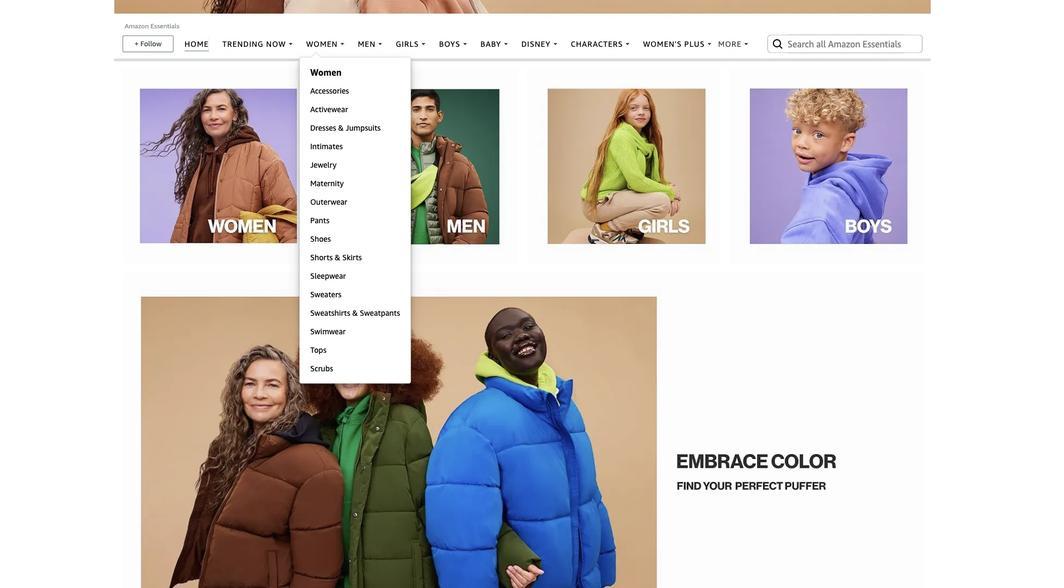 Task type: vqa. For each thing, say whether or not it's contained in the screenshot.
Search image
yes



Task type: describe. For each thing, give the bounding box(es) containing it.
amazon
[[125, 22, 149, 30]]

+ follow
[[134, 39, 162, 48]]

search image
[[771, 37, 785, 50]]

+
[[134, 39, 139, 48]]



Task type: locate. For each thing, give the bounding box(es) containing it.
follow
[[140, 39, 162, 48]]

amazon essentials
[[125, 22, 179, 30]]

essentials
[[151, 22, 179, 30]]

amazon essentials link
[[125, 22, 179, 30]]

+ follow button
[[123, 36, 173, 51]]

Search all Amazon Essentials search field
[[788, 35, 905, 53]]



